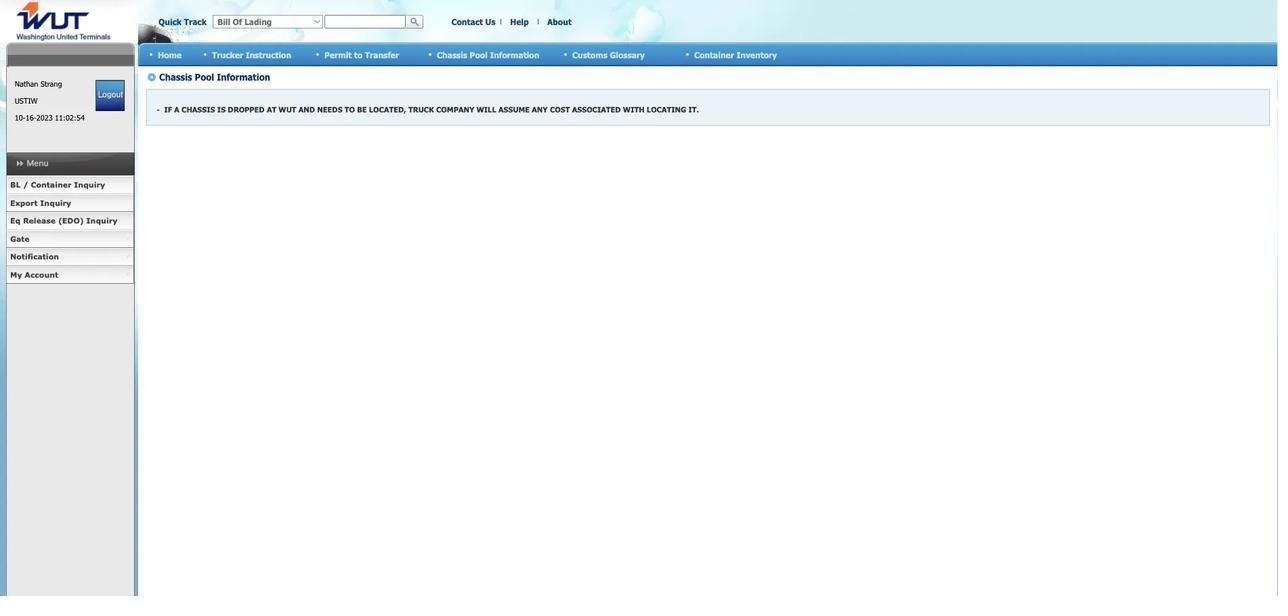 Task type: locate. For each thing, give the bounding box(es) containing it.
eq
[[10, 216, 20, 225]]

track
[[184, 17, 207, 27]]

contact
[[451, 17, 483, 27]]

home
[[158, 50, 182, 59]]

container left inventory in the top of the page
[[694, 50, 734, 59]]

0 vertical spatial container
[[694, 50, 734, 59]]

1 vertical spatial container
[[31, 180, 72, 189]]

help
[[510, 17, 529, 27]]

about link
[[547, 17, 572, 27]]

bl / container inquiry link
[[6, 176, 134, 194]]

gate link
[[6, 230, 134, 248]]

contact us
[[451, 17, 496, 27]]

information
[[490, 50, 540, 59]]

10-16-2023 11:02:54
[[15, 113, 85, 122]]

container inside bl / container inquiry 'link'
[[31, 180, 72, 189]]

container
[[694, 50, 734, 59], [31, 180, 72, 189]]

2 vertical spatial inquiry
[[86, 216, 117, 225]]

bl / container inquiry
[[10, 180, 105, 189]]

inquiry
[[74, 180, 105, 189], [40, 198, 71, 207], [86, 216, 117, 225]]

strang
[[41, 79, 62, 88]]

None text field
[[324, 15, 406, 28]]

container up export inquiry
[[31, 180, 72, 189]]

notification link
[[6, 248, 134, 266]]

export inquiry link
[[6, 194, 134, 212]]

eq release (edo) inquiry link
[[6, 212, 134, 230]]

2023
[[36, 113, 53, 122]]

chassis pool information
[[437, 50, 540, 59]]

inquiry for (edo)
[[86, 216, 117, 225]]

inquiry right (edo)
[[86, 216, 117, 225]]

1 vertical spatial inquiry
[[40, 198, 71, 207]]

inquiry inside 'link'
[[74, 180, 105, 189]]

0 horizontal spatial container
[[31, 180, 72, 189]]

trucker
[[212, 50, 243, 59]]

0 vertical spatial inquiry
[[74, 180, 105, 189]]

gate
[[10, 234, 30, 243]]

inquiry up the export inquiry link
[[74, 180, 105, 189]]

customs glossary
[[572, 50, 645, 59]]

quick
[[159, 17, 182, 27]]

eq release (edo) inquiry
[[10, 216, 117, 225]]

(edo)
[[58, 216, 84, 225]]

inquiry down bl / container inquiry
[[40, 198, 71, 207]]

us
[[485, 17, 496, 27]]



Task type: describe. For each thing, give the bounding box(es) containing it.
inventory
[[737, 50, 777, 59]]

my account
[[10, 270, 58, 279]]

contact us link
[[451, 17, 496, 27]]

16-
[[25, 113, 36, 122]]

to
[[354, 50, 363, 59]]

container inventory
[[694, 50, 777, 59]]

notification
[[10, 252, 59, 261]]

permit to transfer
[[324, 50, 399, 59]]

export inquiry
[[10, 198, 71, 207]]

nathan
[[15, 79, 38, 88]]

1 horizontal spatial container
[[694, 50, 734, 59]]

export
[[10, 198, 38, 207]]

11:02:54
[[55, 113, 85, 122]]

/
[[23, 180, 28, 189]]

instruction
[[246, 50, 291, 59]]

bl
[[10, 180, 21, 189]]

ustiw
[[15, 96, 38, 105]]

nathan strang
[[15, 79, 62, 88]]

permit
[[324, 50, 352, 59]]

my
[[10, 270, 22, 279]]

trucker instruction
[[212, 50, 291, 59]]

inquiry for container
[[74, 180, 105, 189]]

about
[[547, 17, 572, 27]]

account
[[25, 270, 58, 279]]

quick track
[[159, 17, 207, 27]]

customs
[[572, 50, 608, 59]]

10-
[[15, 113, 25, 122]]

login image
[[96, 80, 125, 111]]

my account link
[[6, 266, 134, 284]]

glossary
[[610, 50, 645, 59]]

transfer
[[365, 50, 399, 59]]

chassis
[[437, 50, 467, 59]]

pool
[[470, 50, 488, 59]]

help link
[[510, 17, 529, 27]]

release
[[23, 216, 56, 225]]



Task type: vqa. For each thing, say whether or not it's contained in the screenshot.
'Container' within the BL / Container Inquiry link
no



